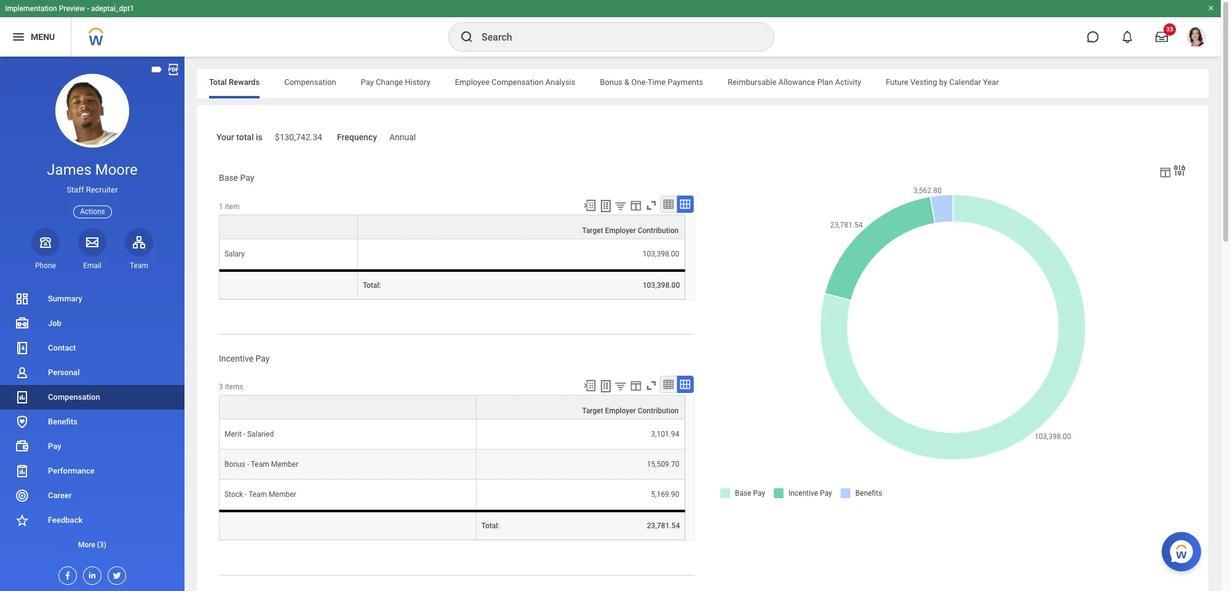Task type: locate. For each thing, give the bounding box(es) containing it.
employer
[[605, 226, 636, 235], [605, 407, 636, 415]]

1 vertical spatial employer
[[605, 407, 636, 415]]

2 employer from the top
[[605, 407, 636, 415]]

pay link
[[0, 434, 185, 459]]

contribution up 3,101.94
[[638, 407, 679, 415]]

employer down select to filter grid data icon
[[605, 407, 636, 415]]

1 vertical spatial total:
[[481, 522, 500, 530]]

target employer contribution row for base pay
[[219, 214, 685, 239]]

time
[[648, 77, 666, 87]]

0 horizontal spatial total:
[[363, 281, 381, 289]]

incentive pay
[[219, 353, 270, 363]]

bonus & one-time payments
[[600, 77, 703, 87]]

job
[[48, 319, 61, 328]]

1 employer from the top
[[605, 226, 636, 235]]

2 toolbar from the top
[[578, 376, 694, 395]]

employer for base pay
[[605, 226, 636, 235]]

phone button
[[31, 228, 60, 271]]

contribution for base pay
[[638, 226, 679, 235]]

tab list
[[197, 69, 1209, 98]]

1 vertical spatial bonus
[[224, 460, 245, 469]]

103,398.00
[[643, 249, 679, 258], [643, 281, 680, 289]]

pay right incentive
[[256, 353, 270, 363]]

bonus
[[600, 77, 622, 87], [224, 460, 245, 469]]

1 table image from the top
[[663, 198, 675, 210]]

1 vertical spatial target
[[582, 407, 603, 415]]

1 horizontal spatial bonus
[[600, 77, 622, 87]]

linkedin image
[[84, 567, 97, 580]]

member for bonus - team member
[[271, 460, 298, 469]]

$130,742.34
[[275, 132, 322, 142]]

select to filter grid data image
[[614, 380, 628, 393]]

1 target employer contribution row from the top
[[219, 214, 685, 239]]

0 vertical spatial contribution
[[638, 226, 679, 235]]

3 row from the top
[[219, 420, 685, 450]]

1 vertical spatial team
[[251, 460, 269, 469]]

your
[[216, 132, 234, 142]]

team james moore element
[[125, 261, 153, 271]]

1 vertical spatial target employer contribution
[[582, 407, 679, 415]]

table image left expand table icon
[[663, 198, 675, 210]]

target
[[582, 226, 603, 235], [582, 407, 603, 415]]

2 cell from the top
[[219, 510, 477, 540]]

pay right base
[[240, 173, 254, 183]]

1 vertical spatial target employer contribution row
[[219, 395, 685, 420]]

compensation up your total is element
[[284, 77, 336, 87]]

0 vertical spatial target
[[582, 226, 603, 235]]

1 vertical spatial member
[[269, 490, 296, 499]]

salary
[[224, 249, 245, 258]]

0 vertical spatial table image
[[663, 198, 675, 210]]

0 vertical spatial target employer contribution button
[[358, 215, 684, 238]]

member down salaried
[[271, 460, 298, 469]]

phone james moore element
[[31, 261, 60, 271]]

0 vertical spatial cell
[[219, 269, 358, 299]]

list
[[0, 287, 185, 557]]

notifications large image
[[1121, 31, 1133, 43]]

merit
[[224, 430, 242, 439]]

toolbar for incentive pay
[[578, 376, 694, 395]]

1 horizontal spatial total:
[[481, 522, 500, 530]]

1 toolbar from the top
[[578, 195, 694, 214]]

1 vertical spatial contribution
[[638, 407, 679, 415]]

bonus left '&'
[[600, 77, 622, 87]]

pay inside navigation pane region
[[48, 442, 61, 451]]

team up stock - team member
[[251, 460, 269, 469]]

- down merit - salaried
[[247, 460, 249, 469]]

toolbar
[[578, 195, 694, 214], [578, 376, 694, 395]]

bonus - team member
[[224, 460, 298, 469]]

compensation down personal
[[48, 392, 100, 402]]

6 row from the top
[[219, 510, 685, 540]]

- right stock
[[245, 490, 247, 499]]

analysis
[[545, 77, 575, 87]]

team down view team image
[[130, 261, 148, 270]]

target for incentive pay
[[582, 407, 603, 415]]

merit - salaried
[[224, 430, 274, 439]]

row
[[219, 239, 685, 269], [219, 269, 685, 299], [219, 420, 685, 450], [219, 450, 685, 480], [219, 480, 685, 510], [219, 510, 685, 540]]

1 target from the top
[[582, 226, 603, 235]]

cell for 103,398.00
[[219, 269, 358, 299]]

1 contribution from the top
[[638, 226, 679, 235]]

0 vertical spatial toolbar
[[578, 195, 694, 214]]

0 vertical spatial target employer contribution
[[582, 226, 679, 235]]

table image left expand table image
[[663, 378, 675, 391]]

0 vertical spatial target employer contribution row
[[219, 214, 685, 239]]

target down export to excel icon
[[582, 226, 603, 235]]

compensation
[[284, 77, 336, 87], [492, 77, 543, 87], [48, 392, 100, 402]]

tag image
[[150, 63, 164, 76]]

items
[[225, 383, 243, 391]]

1 vertical spatial target employer contribution button
[[477, 396, 684, 419]]

bonus for bonus & one-time payments
[[600, 77, 622, 87]]

target down export to excel image
[[582, 407, 603, 415]]

2 target from the top
[[582, 407, 603, 415]]

future vesting by calendar year
[[886, 77, 999, 87]]

recruiter
[[86, 185, 118, 194]]

2 table image from the top
[[663, 378, 675, 391]]

member
[[271, 460, 298, 469], [269, 490, 296, 499]]

member down bonus - team member
[[269, 490, 296, 499]]

2 target employer contribution row from the top
[[219, 395, 685, 420]]

export to worksheets image
[[599, 379, 613, 394]]

0 horizontal spatial bonus
[[224, 460, 245, 469]]

team
[[130, 261, 148, 270], [251, 460, 269, 469], [249, 490, 267, 499]]

table image
[[663, 198, 675, 210], [663, 378, 675, 391]]

export to excel image
[[583, 198, 597, 212]]

- inside menu banner
[[87, 4, 89, 13]]

reimbursable allowance plan activity
[[728, 77, 861, 87]]

1 vertical spatial cell
[[219, 510, 477, 540]]

1 cell from the top
[[219, 269, 358, 299]]

pay image
[[15, 439, 30, 454]]

contact link
[[0, 336, 185, 360]]

employer down select to filter grid data image
[[605, 226, 636, 235]]

1 item
[[219, 202, 240, 211]]

5 row from the top
[[219, 480, 685, 510]]

1 vertical spatial table image
[[663, 378, 675, 391]]

click to view/edit grid preferences image
[[629, 379, 643, 393]]

profile logan mcneil image
[[1186, 27, 1206, 49]]

performance
[[48, 466, 95, 475]]

total:
[[363, 281, 381, 289], [481, 522, 500, 530]]

team right stock
[[249, 490, 267, 499]]

0 vertical spatial team
[[130, 261, 148, 270]]

future
[[886, 77, 908, 87]]

target employer contribution button for base pay
[[358, 215, 684, 238]]

email james moore element
[[78, 261, 106, 271]]

target employer contribution button
[[358, 215, 684, 238], [477, 396, 684, 419]]

target employer contribution down click to view/edit grid preferences icon
[[582, 226, 679, 235]]

2 target employer contribution from the top
[[582, 407, 679, 415]]

1 vertical spatial toolbar
[[578, 376, 694, 395]]

cell for 23,781.54
[[219, 510, 477, 540]]

0 vertical spatial bonus
[[600, 77, 622, 87]]

stock
[[224, 490, 243, 499]]

1 target employer contribution from the top
[[582, 226, 679, 235]]

career image
[[15, 488, 30, 503]]

- right preview
[[87, 4, 89, 13]]

compensation left analysis
[[492, 77, 543, 87]]

history
[[405, 77, 430, 87]]

bonus up stock
[[224, 460, 245, 469]]

summary image
[[15, 292, 30, 306]]

2 vertical spatial team
[[249, 490, 267, 499]]

- for merit
[[243, 430, 245, 439]]

0 vertical spatial employer
[[605, 226, 636, 235]]

1
[[219, 202, 223, 211]]

allowance
[[778, 77, 815, 87]]

facebook image
[[59, 567, 73, 581]]

annual
[[389, 132, 416, 142]]

staff recruiter
[[67, 185, 118, 194]]

view printable version (pdf) image
[[167, 63, 180, 76]]

career link
[[0, 483, 185, 508]]

2 contribution from the top
[[638, 407, 679, 415]]

contribution down fullscreen image
[[638, 226, 679, 235]]

4 row from the top
[[219, 450, 685, 480]]

twitter image
[[108, 567, 122, 581]]

(3)
[[97, 541, 106, 549]]

1 vertical spatial 103,398.00
[[643, 281, 680, 289]]

1 row from the top
[[219, 239, 685, 269]]

career
[[48, 491, 72, 500]]

cell
[[219, 269, 358, 299], [219, 510, 477, 540]]

is
[[256, 132, 262, 142]]

bonus for bonus - team member
[[224, 460, 245, 469]]

export to worksheets image
[[599, 198, 613, 213]]

benefits link
[[0, 410, 185, 434]]

0 vertical spatial 103,398.00
[[643, 249, 679, 258]]

0 vertical spatial member
[[271, 460, 298, 469]]

0 horizontal spatial compensation
[[48, 392, 100, 402]]

expand table image
[[679, 198, 692, 210]]

search image
[[459, 30, 474, 44]]

pay left change
[[361, 77, 374, 87]]

inbox large image
[[1156, 31, 1168, 43]]

target employer contribution button for incentive pay
[[477, 396, 684, 419]]

staff
[[67, 185, 84, 194]]

total: for 23,781.54
[[481, 522, 500, 530]]

target employer contribution down click to view/edit grid preferences image
[[582, 407, 679, 415]]

- right merit
[[243, 430, 245, 439]]

export to excel image
[[583, 379, 597, 393]]

configure and view chart data image
[[1172, 163, 1187, 178], [1159, 165, 1172, 179]]

item
[[225, 202, 240, 211]]

james moore
[[47, 161, 138, 178]]

navigation pane region
[[0, 57, 185, 591]]

pay down benefits
[[48, 442, 61, 451]]

your total is
[[216, 132, 262, 142]]

target employer contribution
[[582, 226, 679, 235], [582, 407, 679, 415]]

benefits image
[[15, 415, 30, 429]]

23,781.54
[[647, 522, 680, 530]]

moore
[[95, 161, 138, 178]]

0 vertical spatial total:
[[363, 281, 381, 289]]

contribution
[[638, 226, 679, 235], [638, 407, 679, 415]]

implementation preview -   adeptai_dpt1
[[5, 4, 134, 13]]

row containing bonus - team member
[[219, 450, 685, 480]]

target employer contribution row
[[219, 214, 685, 239], [219, 395, 685, 420]]

base pay
[[219, 173, 254, 183]]

&
[[624, 77, 629, 87]]

pay
[[361, 77, 374, 87], [240, 173, 254, 183], [256, 353, 270, 363], [48, 442, 61, 451]]

compensation image
[[15, 390, 30, 405]]

-
[[87, 4, 89, 13], [243, 430, 245, 439], [247, 460, 249, 469], [245, 490, 247, 499]]

james
[[47, 161, 91, 178]]

view team image
[[132, 235, 146, 250]]

activity
[[835, 77, 861, 87]]



Task type: vqa. For each thing, say whether or not it's contained in the screenshot.
Target Employer Contribution row related to Incentive Pay
yes



Task type: describe. For each thing, give the bounding box(es) containing it.
- for bonus
[[247, 460, 249, 469]]

- for stock
[[245, 490, 247, 499]]

more (3) button
[[0, 533, 185, 557]]

one-
[[631, 77, 648, 87]]

target employer contribution for base pay
[[582, 226, 679, 235]]

contact image
[[15, 341, 30, 355]]

more
[[78, 541, 95, 549]]

change
[[376, 77, 403, 87]]

1 horizontal spatial compensation
[[284, 77, 336, 87]]

row containing merit - salaried
[[219, 420, 685, 450]]

row containing salary
[[219, 239, 685, 269]]

phone image
[[37, 235, 54, 250]]

actions
[[80, 207, 105, 216]]

fullscreen image
[[645, 379, 658, 393]]

103,398.00 for total:
[[643, 281, 680, 289]]

menu
[[31, 32, 55, 42]]

toolbar for base pay
[[578, 195, 694, 214]]

click to view/edit grid preferences image
[[629, 198, 643, 212]]

team inside 'element'
[[130, 261, 148, 270]]

compensation inside 'compensation' link
[[48, 392, 100, 402]]

benefits
[[48, 417, 77, 426]]

feedback image
[[15, 513, 30, 528]]

summary
[[48, 294, 82, 303]]

3 items
[[219, 383, 243, 391]]

fullscreen image
[[645, 198, 658, 212]]

job image
[[15, 316, 30, 331]]

row containing stock - team member
[[219, 480, 685, 510]]

103,398.00 for salary
[[643, 249, 679, 258]]

your total is element
[[275, 125, 322, 143]]

feedback
[[48, 515, 83, 525]]

contact
[[48, 343, 76, 352]]

employer for incentive pay
[[605, 407, 636, 415]]

table image for base pay
[[663, 198, 675, 210]]

frequency
[[337, 132, 377, 142]]

implementation
[[5, 4, 57, 13]]

year
[[983, 77, 999, 87]]

more (3) button
[[0, 538, 185, 552]]

Search Workday  search field
[[482, 23, 748, 50]]

stock - team member
[[224, 490, 296, 499]]

target employer contribution row for incentive pay
[[219, 395, 685, 420]]

employee
[[455, 77, 490, 87]]

total: for 103,398.00
[[363, 281, 381, 289]]

email
[[83, 261, 101, 270]]

by
[[939, 77, 947, 87]]

tab list containing total rewards
[[197, 69, 1209, 98]]

2 row from the top
[[219, 269, 685, 299]]

menu banner
[[0, 0, 1221, 57]]

job link
[[0, 311, 185, 336]]

5,169.90
[[651, 490, 679, 499]]

total
[[236, 132, 254, 142]]

personal image
[[15, 365, 30, 380]]

incentive
[[219, 353, 253, 363]]

more (3)
[[78, 541, 106, 549]]

employee compensation analysis
[[455, 77, 575, 87]]

base
[[219, 173, 238, 183]]

select to filter grid data image
[[614, 199, 628, 212]]

total rewards
[[209, 77, 260, 87]]

target employer contribution for incentive pay
[[582, 407, 679, 415]]

3,101.94
[[651, 430, 679, 439]]

3
[[219, 383, 223, 391]]

performance image
[[15, 464, 30, 478]]

personal link
[[0, 360, 185, 385]]

33 button
[[1148, 23, 1176, 50]]

15,509.70
[[647, 460, 679, 469]]

payments
[[668, 77, 703, 87]]

vesting
[[910, 77, 937, 87]]

member for stock - team member
[[269, 490, 296, 499]]

frequency element
[[389, 125, 416, 143]]

list containing summary
[[0, 287, 185, 557]]

expand table image
[[679, 378, 692, 391]]

total
[[209, 77, 227, 87]]

compensation link
[[0, 385, 185, 410]]

calendar
[[949, 77, 981, 87]]

personal
[[48, 368, 80, 377]]

reimbursable
[[728, 77, 777, 87]]

adeptai_dpt1
[[91, 4, 134, 13]]

performance link
[[0, 459, 185, 483]]

preview
[[59, 4, 85, 13]]

justify image
[[11, 30, 26, 44]]

phone
[[35, 261, 56, 270]]

2 horizontal spatial compensation
[[492, 77, 543, 87]]

team link
[[125, 228, 153, 271]]

33
[[1166, 26, 1173, 33]]

plan
[[817, 77, 833, 87]]

contribution for incentive pay
[[638, 407, 679, 415]]

team for bonus
[[251, 460, 269, 469]]

table image for incentive pay
[[663, 378, 675, 391]]

salaried
[[247, 430, 274, 439]]

mail image
[[85, 235, 100, 250]]

pay change history
[[361, 77, 430, 87]]

close environment banner image
[[1207, 4, 1215, 12]]

target for base pay
[[582, 226, 603, 235]]

feedback link
[[0, 508, 185, 533]]

team for stock
[[249, 490, 267, 499]]

rewards
[[229, 77, 260, 87]]

menu button
[[0, 17, 71, 57]]

email button
[[78, 228, 106, 271]]

summary link
[[0, 287, 185, 311]]

actions button
[[73, 205, 112, 218]]



